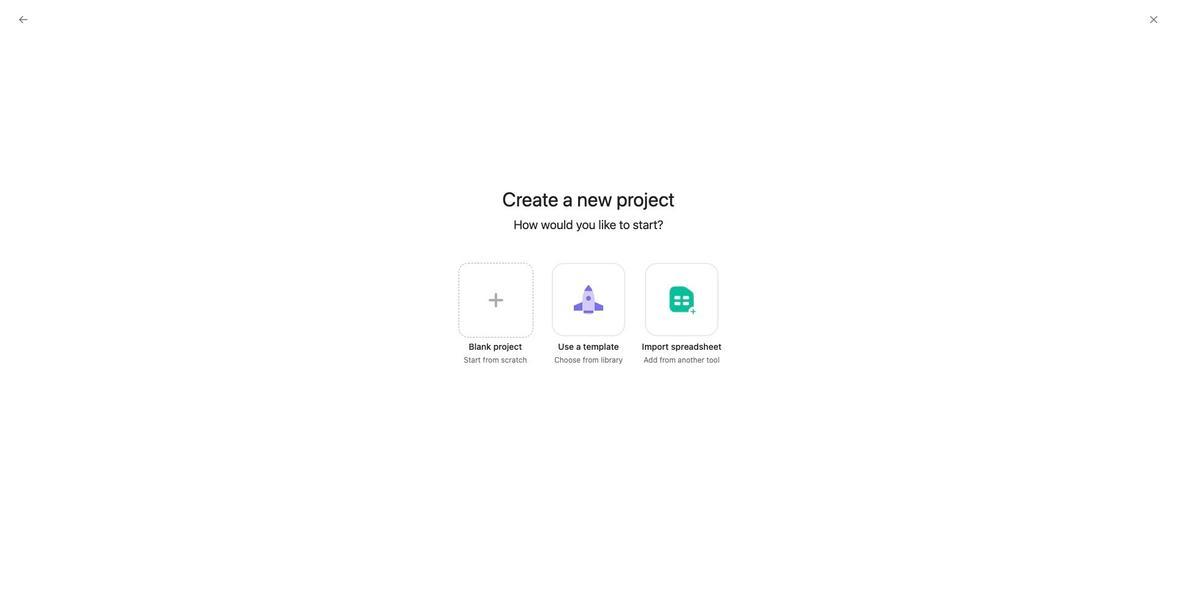 Task type: vqa. For each thing, say whether or not it's contained in the screenshot.
Go back IMAGE
yes



Task type: locate. For each thing, give the bounding box(es) containing it.
list item
[[683, 508, 714, 538]]



Task type: describe. For each thing, give the bounding box(es) containing it.
hide sidebar image
[[16, 10, 26, 20]]

go back image
[[18, 15, 28, 25]]

close image
[[1150, 15, 1160, 25]]



